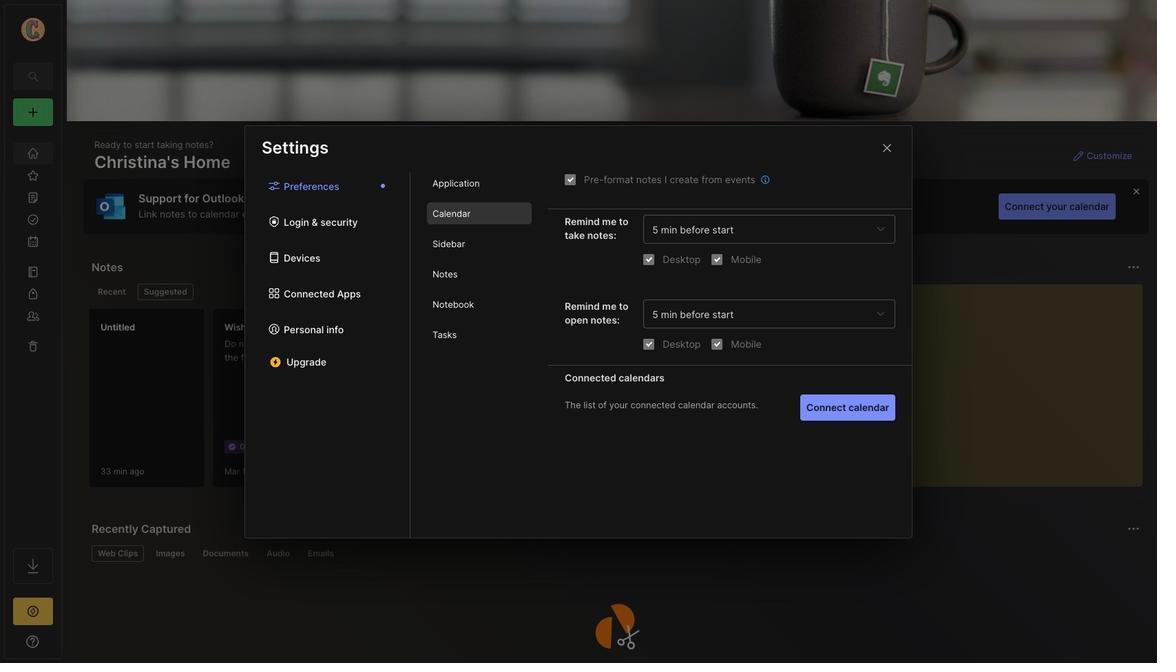 Task type: locate. For each thing, give the bounding box(es) containing it.
edit search image
[[25, 68, 41, 85]]

None checkbox
[[565, 174, 576, 185], [644, 254, 655, 265], [565, 174, 576, 185], [644, 254, 655, 265]]

tab list
[[245, 172, 411, 538], [411, 172, 548, 538], [92, 284, 781, 300], [92, 546, 1138, 562]]

Start writing… text field
[[815, 285, 1142, 476]]

Remind me to open notes: text field
[[653, 308, 871, 320]]

tab
[[427, 172, 532, 194], [427, 203, 532, 225], [427, 233, 532, 255], [427, 263, 532, 285], [92, 284, 132, 300], [138, 284, 193, 300], [427, 293, 532, 316], [427, 324, 532, 346], [92, 546, 144, 562], [150, 546, 191, 562], [197, 546, 255, 562], [260, 546, 296, 562], [302, 546, 340, 562]]

None checkbox
[[712, 254, 723, 265], [644, 339, 655, 350], [712, 339, 723, 350], [712, 254, 723, 265], [644, 339, 655, 350], [712, 339, 723, 350]]

row group
[[89, 309, 1081, 496]]

tree
[[5, 134, 61, 536]]

main element
[[0, 0, 66, 663]]

close image
[[879, 140, 896, 156]]

Remind me to open notes: field
[[644, 300, 896, 329]]



Task type: vqa. For each thing, say whether or not it's contained in the screenshot.
Start writing… text box
yes



Task type: describe. For each thing, give the bounding box(es) containing it.
Remind me to take notes: field
[[644, 215, 896, 244]]

Remind me to take notes: text field
[[653, 224, 871, 235]]

home image
[[26, 147, 40, 161]]

tree inside main element
[[5, 134, 61, 536]]

upgrade image
[[25, 604, 41, 620]]



